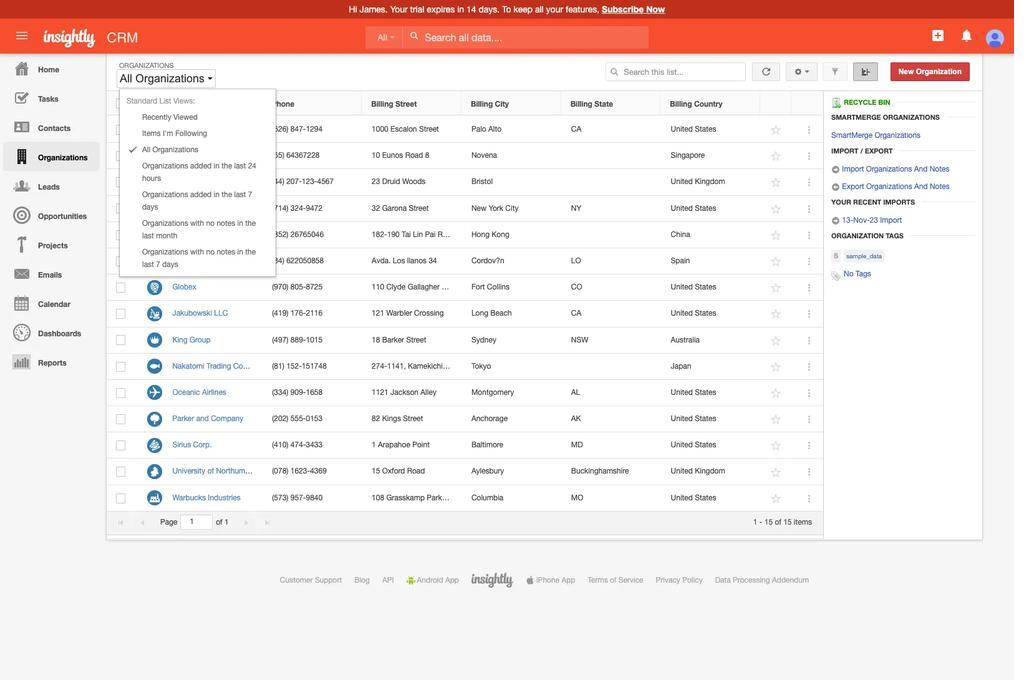 Task type: describe. For each thing, give the bounding box(es) containing it.
palo
[[472, 125, 487, 134]]

8725
[[306, 283, 323, 291]]

in inside organizations with no notes in the last month
[[237, 219, 243, 228]]

2 vertical spatial corp.
[[193, 441, 212, 449]]

1015
[[306, 335, 323, 344]]

collins
[[487, 283, 510, 291]]

1 singapore from the left
[[249, 151, 283, 160]]

2 horizontal spatial 15
[[784, 518, 792, 527]]

follow image for aylesbury
[[771, 466, 783, 478]]

smartmerge organizations link
[[832, 131, 921, 140]]

druid
[[382, 177, 400, 186]]

all link
[[365, 26, 403, 49]]

row containing (44) 207-123-4567
[[107, 169, 824, 196]]

parker
[[172, 414, 194, 423]]

alto
[[489, 125, 502, 134]]

united for aylesbury
[[671, 467, 693, 476]]

parker and company
[[172, 414, 244, 423]]

all for all organizations button
[[120, 72, 132, 85]]

1 - 15 of 15 items
[[754, 518, 812, 527]]

united for long beach
[[671, 309, 693, 318]]

data
[[716, 576, 731, 585]]

121 warbler crossing
[[372, 309, 444, 318]]

1 horizontal spatial 15
[[765, 518, 773, 527]]

18 barker street cell
[[362, 327, 462, 354]]

tokyo cell
[[462, 354, 562, 380]]

ca cell for palo alto
[[562, 117, 662, 143]]

organization for organization name
[[172, 99, 218, 109]]

states for palo alto
[[695, 125, 717, 134]]

states for baltimore
[[695, 441, 717, 449]]

of right terms on the right bottom of page
[[610, 576, 617, 585]]

cell for 182-190 tai lin pai road
[[562, 222, 662, 248]]

(65) 64367228
[[272, 151, 320, 160]]

notes for organizations with no notes in the last 7 days
[[217, 248, 235, 256]]

gas
[[231, 125, 244, 134]]

82 kings street cell
[[362, 406, 462, 433]]

82
[[372, 414, 380, 423]]

kong inside cell
[[492, 230, 510, 239]]

street for 1000 escalon street
[[419, 125, 439, 134]]

274-1141, kamekichi 3-jo
[[372, 362, 458, 370]]

notifications image
[[960, 28, 975, 43]]

row containing oceanic airlines
[[107, 380, 824, 406]]

(65)
[[272, 151, 284, 160]]

crossing
[[414, 309, 444, 318]]

13-
[[843, 216, 854, 225]]

cog image
[[794, 67, 803, 76]]

united states cell for anchorage
[[662, 406, 761, 433]]

no
[[844, 270, 854, 278]]

and for import organizations and notes
[[915, 165, 928, 174]]

iphone
[[537, 576, 560, 585]]

united states cell for long beach
[[662, 301, 761, 327]]

1 vertical spatial corp.
[[233, 362, 252, 370]]

avda. los llanos 34 cell
[[362, 248, 462, 275]]

united kingdom cell for aylesbury
[[662, 459, 761, 485]]

refresh list image
[[761, 67, 773, 76]]

1 arapahoe point
[[372, 441, 430, 449]]

follow image for ny
[[771, 203, 783, 215]]

dashboards link
[[3, 318, 100, 347]]

oceanic
[[172, 388, 200, 397]]

show list view filters image
[[831, 67, 840, 76]]

(970) 805-8725 cell
[[263, 275, 362, 301]]

organizations down the smartmerge organizations
[[875, 131, 921, 140]]

bin
[[879, 98, 891, 106]]

sirius corp.
[[172, 441, 212, 449]]

gallagher
[[408, 283, 440, 291]]

957-
[[291, 493, 306, 502]]

expires
[[427, 4, 455, 14]]

road for 10 eunos road 8
[[405, 151, 423, 160]]

new for new organization
[[899, 67, 914, 76]]

and for gas
[[216, 125, 229, 134]]

united states for palo alto
[[671, 125, 717, 134]]

billing country
[[670, 99, 723, 109]]

(078)
[[272, 467, 289, 476]]

1658
[[306, 388, 323, 397]]

united for fort collins
[[671, 283, 693, 291]]

billing for billing city
[[471, 99, 493, 109]]

arapahoe
[[378, 441, 411, 449]]

organizations inside organizations with no notes in the last month
[[142, 219, 188, 228]]

street inside 110 clyde gallagher street cell
[[442, 283, 462, 291]]

street for 18 barker street
[[407, 335, 426, 344]]

home link
[[3, 54, 100, 83]]

standard
[[127, 97, 157, 105]]

row containing king group
[[107, 327, 824, 354]]

555-
[[291, 414, 306, 423]]

lo cell
[[562, 248, 662, 275]]

montgomery cell
[[462, 380, 562, 406]]

follow image for hong kong
[[771, 230, 783, 241]]

(626) 847-1294 cell
[[263, 117, 362, 143]]

1121
[[372, 388, 389, 397]]

follow image for tokyo
[[771, 361, 783, 373]]

(44) 207-123-4567
[[272, 177, 334, 186]]

(81) 152-151748 cell
[[263, 354, 362, 380]]

1121 jackson alley
[[372, 388, 437, 397]]

110
[[372, 283, 384, 291]]

singapore inside cell
[[671, 151, 705, 160]]

last inside organizations with no notes in the last month
[[142, 232, 154, 240]]

1 arapahoe point cell
[[362, 433, 462, 459]]

0 horizontal spatial 1
[[225, 518, 229, 527]]

navigation containing home
[[0, 54, 100, 376]]

row group containing clampett oil and gas corp.
[[107, 117, 824, 512]]

circle arrow left image
[[832, 183, 841, 192]]

2 vertical spatial and
[[196, 414, 209, 423]]

row containing parker and company
[[107, 406, 824, 433]]

warbucks
[[172, 493, 206, 502]]

trading
[[207, 362, 231, 370]]

united states cell for montgomery
[[662, 380, 761, 406]]

cell for 23 druid woods
[[562, 169, 662, 196]]

last inside organizations added in the last 24 hours
[[234, 162, 246, 170]]

1141,
[[387, 362, 406, 370]]

1 vertical spatial your
[[832, 198, 852, 206]]

md cell
[[562, 433, 662, 459]]

all organizations button
[[117, 69, 216, 88]]

all
[[535, 4, 544, 14]]

follow image for md
[[771, 440, 783, 452]]

10 eunos road 8
[[372, 151, 430, 160]]

tasks link
[[3, 83, 100, 112]]

oil for gas
[[205, 125, 214, 134]]

co
[[571, 283, 583, 291]]

108
[[372, 493, 384, 502]]

follow image for nsw
[[771, 335, 783, 347]]

182-
[[372, 230, 387, 239]]

new for new york city
[[472, 204, 487, 213]]

billing street
[[371, 99, 417, 109]]

(573)
[[272, 493, 289, 502]]

united states for montgomery
[[671, 388, 717, 397]]

states for anchorage
[[695, 414, 717, 423]]

1 follow image from the top
[[771, 151, 783, 162]]

and for export organizations and notes
[[915, 182, 928, 191]]

your inside hi james. your trial expires in 14 days. to keep all your features, subscribe now
[[390, 4, 408, 14]]

in inside organizations added in the last 7 days
[[214, 190, 220, 199]]

clampett for clampett oil and gas, singapore
[[172, 151, 203, 160]]

united states cell for columbia
[[662, 485, 761, 512]]

android app
[[417, 576, 459, 585]]

row containing warbucks industries
[[107, 485, 824, 512]]

14
[[467, 4, 476, 14]]

new york city
[[472, 204, 519, 213]]

android app link
[[407, 576, 459, 585]]

cordov?n
[[472, 256, 505, 265]]

the inside organizations added in the last 7 days
[[222, 190, 232, 199]]

support
[[315, 576, 342, 585]]

15 oxford road cell
[[362, 459, 462, 485]]

1 vertical spatial road
[[438, 230, 456, 239]]

274-1141, kamekichi 3-jo cell
[[362, 354, 462, 380]]

tai
[[402, 230, 411, 239]]

110 clyde gallagher street cell
[[362, 275, 462, 301]]

united for montgomery
[[671, 388, 693, 397]]

anchorage cell
[[462, 406, 562, 433]]

7 inside organizations with no notes in the last 7 days
[[156, 260, 160, 269]]

novena cell
[[462, 143, 562, 169]]

long beach cell
[[462, 301, 562, 327]]

(34) 622050858 cell
[[263, 248, 362, 275]]

following
[[175, 129, 207, 138]]

palo alto cell
[[462, 117, 562, 143]]

hong kong cell
[[462, 222, 562, 248]]

barker
[[382, 335, 404, 344]]

7 inside organizations added in the last 7 days
[[248, 190, 252, 199]]

opportunities
[[38, 212, 87, 221]]

cordov?n cell
[[462, 248, 562, 275]]

billing city
[[471, 99, 509, 109]]

organizations inside organizations added in the last 7 days
[[142, 190, 188, 199]]

japan cell
[[662, 354, 761, 380]]

kingdom for aylesbury
[[695, 467, 726, 476]]

274-
[[372, 362, 387, 370]]

64367228
[[287, 151, 320, 160]]

page
[[160, 518, 178, 527]]

row containing sirius corp.
[[107, 433, 824, 459]]

(202)
[[272, 414, 289, 423]]

organizations with no notes in the last month
[[142, 219, 256, 240]]

recycle
[[844, 98, 877, 106]]

export organizations and notes link
[[832, 182, 950, 192]]

2 follow image from the top
[[771, 177, 783, 189]]

app for iphone app
[[562, 576, 576, 585]]

with for 7
[[190, 248, 204, 256]]

data processing addendum link
[[716, 576, 809, 585]]

road for 15 oxford road
[[407, 467, 425, 476]]

new york city cell
[[462, 196, 562, 222]]

Search this list... text field
[[606, 62, 747, 81]]

row containing organization name
[[107, 92, 823, 115]]

singapore cell
[[662, 143, 761, 169]]

billing for billing country
[[670, 99, 692, 109]]

united for new york city
[[671, 204, 693, 213]]

contacts
[[38, 124, 71, 133]]

app for android app
[[446, 576, 459, 585]]

15 inside cell
[[372, 467, 380, 476]]

23 inside cell
[[372, 177, 380, 186]]

palo alto
[[472, 125, 502, 134]]

avda. los llanos 34
[[372, 256, 437, 265]]

aylesbury cell
[[462, 459, 562, 485]]

(419)
[[272, 309, 289, 318]]

(852) 26765046 cell
[[263, 222, 362, 248]]

nakatomi
[[172, 362, 205, 370]]

notes for organizations with no notes in the last month
[[217, 219, 235, 228]]

items i'm following
[[142, 129, 207, 138]]

(573) 957-9840 cell
[[263, 485, 362, 512]]

ak cell
[[562, 406, 662, 433]]

(410) 474-3433 cell
[[263, 433, 362, 459]]

follow image for cordov?n
[[771, 256, 783, 268]]

smartmerge for smartmerge organizations
[[832, 131, 873, 140]]

23 inside "link"
[[870, 216, 879, 225]]

pai
[[425, 230, 436, 239]]

hong inside cell
[[472, 230, 490, 239]]

1000 escalon street
[[372, 125, 439, 134]]

and for gas,
[[216, 151, 229, 160]]

android
[[417, 576, 443, 585]]

buckinghamshire cell
[[562, 459, 662, 485]]

1 for 1 arapahoe point
[[372, 441, 376, 449]]

207-
[[287, 177, 302, 186]]

long beach
[[472, 309, 512, 318]]

kingdom for bristol
[[695, 177, 726, 186]]

the inside organizations added in the last 24 hours
[[222, 162, 232, 170]]

al cell
[[562, 380, 662, 406]]

import organizations and notes
[[841, 165, 950, 174]]

organizations with no notes in the last 7 days
[[142, 248, 256, 269]]

name
[[220, 99, 241, 109]]

cell for 274-1141, kamekichi 3-jo
[[562, 354, 662, 380]]

1 field
[[181, 516, 212, 529]]

all for all organizations link
[[142, 145, 150, 154]]

api
[[382, 576, 394, 585]]

(497)
[[272, 335, 289, 344]]

cell down clampett oil and gas, singapore
[[163, 169, 263, 196]]

0 vertical spatial all
[[378, 32, 388, 42]]

(497) 889-1015 cell
[[263, 327, 362, 354]]

847-
[[291, 125, 306, 134]]

spain cell
[[662, 248, 761, 275]]

190
[[387, 230, 400, 239]]



Task type: locate. For each thing, give the bounding box(es) containing it.
united for baltimore
[[671, 441, 693, 449]]

street right barker
[[407, 335, 426, 344]]

with up globex, hong kong
[[190, 219, 204, 228]]

1 oil from the top
[[205, 125, 214, 134]]

added inside organizations added in the last 24 hours
[[190, 162, 212, 170]]

home
[[38, 65, 59, 74]]

united for anchorage
[[671, 414, 693, 423]]

1 globex, from the top
[[172, 230, 199, 239]]

fort collins cell
[[462, 275, 562, 301]]

8 united from the top
[[671, 441, 693, 449]]

2 app from the left
[[562, 576, 576, 585]]

2 notes from the top
[[930, 182, 950, 191]]

import
[[832, 147, 859, 155], [843, 165, 865, 174], [881, 216, 903, 225]]

1 row from the top
[[107, 92, 823, 115]]

organizations up list on the top left
[[135, 72, 205, 85]]

1 vertical spatial circle arrow right image
[[832, 217, 841, 225]]

hong kong
[[472, 230, 510, 239]]

2 vertical spatial organization
[[832, 232, 884, 240]]

and inside "link"
[[915, 165, 928, 174]]

1 vertical spatial export
[[843, 182, 865, 191]]

billing left country
[[670, 99, 692, 109]]

organization
[[916, 67, 962, 76], [172, 99, 218, 109], [832, 232, 884, 240]]

1 ca cell from the top
[[562, 117, 662, 143]]

11 row from the top
[[107, 354, 824, 380]]

globex, for globex, spain
[[172, 256, 199, 265]]

1 spain from the left
[[201, 256, 220, 265]]

subscribe
[[602, 4, 644, 14]]

2 vertical spatial import
[[881, 216, 903, 225]]

0 vertical spatial notes
[[217, 219, 235, 228]]

globex, spain link
[[172, 256, 226, 265]]

2 globex, from the top
[[172, 256, 199, 265]]

1 no from the top
[[206, 219, 215, 228]]

organizations up leads 'link'
[[38, 153, 88, 162]]

clampett for clampett oil and gas corp.
[[172, 125, 203, 134]]

the inside organizations with no notes in the last month
[[245, 219, 256, 228]]

1 united states from the top
[[671, 125, 717, 134]]

road right pai
[[438, 230, 456, 239]]

0 vertical spatial no
[[206, 219, 215, 228]]

organizations inside organizations with no notes in the last 7 days
[[142, 248, 188, 256]]

1 left the arapahoe
[[372, 441, 376, 449]]

ca for palo alto
[[571, 125, 582, 134]]

clampett oil and gas, singapore link
[[172, 151, 289, 160]]

street up 1000 escalon street
[[396, 99, 417, 109]]

follow image for long beach
[[771, 309, 783, 320]]

corp. right trading
[[233, 362, 252, 370]]

(202) 555-0153 cell
[[263, 406, 362, 433]]

32
[[372, 204, 380, 213]]

notes inside organizations with no notes in the last month
[[217, 219, 235, 228]]

6 united states cell from the top
[[662, 406, 761, 433]]

circle arrow right image for import organizations and notes
[[832, 165, 841, 174]]

13-nov-23 import
[[841, 216, 903, 225]]

organizations down import organizations and notes "link"
[[867, 182, 913, 191]]

recently viewed
[[142, 113, 198, 122]]

1 ca from the top
[[571, 125, 582, 134]]

6 united states from the top
[[671, 414, 717, 423]]

united states for new york city
[[671, 204, 717, 213]]

jakubowski llc link
[[172, 309, 234, 318]]

no down the globex, hong kong link
[[206, 248, 215, 256]]

united kingdom for bristol
[[671, 177, 726, 186]]

singapore up 24 at the top left of the page
[[249, 151, 283, 160]]

clampett down the viewed
[[172, 125, 203, 134]]

opportunities link
[[3, 200, 100, 230]]

row containing jakubowski llc
[[107, 301, 824, 327]]

united for columbia
[[671, 493, 693, 502]]

search image
[[610, 67, 619, 76]]

1 vertical spatial organization
[[172, 99, 218, 109]]

added inside organizations added in the last 7 days
[[190, 190, 212, 199]]

0 vertical spatial export
[[865, 147, 893, 155]]

2 oil from the top
[[205, 151, 214, 160]]

10 row from the top
[[107, 327, 824, 354]]

circle arrow right image left 13-
[[832, 217, 841, 225]]

united states for columbia
[[671, 493, 717, 502]]

in down organizations added in the last 24 hours in the left of the page
[[214, 190, 220, 199]]

globex link
[[172, 283, 203, 291]]

phone
[[272, 99, 295, 109]]

1 horizontal spatial all
[[142, 145, 150, 154]]

8
[[425, 151, 430, 160]]

0 horizontal spatial singapore
[[249, 151, 283, 160]]

4 follow image from the top
[[771, 335, 783, 347]]

1 notes from the top
[[217, 219, 235, 228]]

with inside organizations with no notes in the last 7 days
[[190, 248, 204, 256]]

2 circle arrow right image from the top
[[832, 217, 841, 225]]

group
[[190, 335, 211, 344]]

in inside organizations added in the last 24 hours
[[214, 162, 220, 170]]

united kingdom for aylesbury
[[671, 467, 726, 476]]

organization inside new organization link
[[916, 67, 962, 76]]

united states for fort collins
[[671, 283, 717, 291]]

row down bristol
[[107, 196, 824, 222]]

hong up cordov?n
[[472, 230, 490, 239]]

0 vertical spatial 7
[[248, 190, 252, 199]]

features,
[[566, 4, 600, 14]]

2 singapore from the left
[[671, 151, 705, 160]]

import up tags
[[881, 216, 903, 225]]

1000
[[372, 125, 389, 134]]

column header
[[761, 92, 792, 115], [792, 92, 823, 115]]

1 inside cell
[[372, 441, 376, 449]]

1 horizontal spatial spain
[[671, 256, 690, 265]]

in down the globex, hong kong link
[[237, 248, 243, 256]]

1 horizontal spatial organization
[[832, 232, 884, 240]]

all
[[378, 32, 388, 42], [120, 72, 132, 85], [142, 145, 150, 154]]

4 billing from the left
[[670, 99, 692, 109]]

organizations up export organizations and notes link
[[867, 165, 913, 174]]

0 vertical spatial ca cell
[[562, 117, 662, 143]]

road left the "8"
[[405, 151, 423, 160]]

1 left - on the bottom of page
[[754, 518, 758, 527]]

column header down the cog icon
[[792, 92, 823, 115]]

2 ca from the top
[[571, 309, 582, 318]]

new organization link
[[891, 62, 970, 81]]

5 united states cell from the top
[[662, 380, 761, 406]]

1 horizontal spatial 23
[[870, 216, 879, 225]]

row containing globex
[[107, 275, 824, 301]]

0 horizontal spatial your
[[390, 4, 408, 14]]

states
[[695, 125, 717, 134], [695, 204, 717, 213], [695, 283, 717, 291], [695, 309, 717, 318], [695, 388, 717, 397], [695, 414, 717, 423], [695, 441, 717, 449], [695, 493, 717, 502]]

1 kong from the left
[[221, 230, 239, 239]]

1 clampett from the top
[[172, 125, 203, 134]]

6 row from the top
[[107, 222, 824, 248]]

states for columbia
[[695, 493, 717, 502]]

2 united states from the top
[[671, 204, 717, 213]]

1 for 1 - 15 of 15 items
[[754, 518, 758, 527]]

import down /
[[843, 165, 865, 174]]

organization name
[[172, 99, 241, 109]]

jakubowski
[[172, 309, 212, 318]]

last inside organizations added in the last 7 days
[[234, 190, 246, 199]]

added for hours
[[190, 162, 212, 170]]

circle arrow right image for 13-nov-23 import
[[832, 217, 841, 225]]

1 united kingdom cell from the top
[[662, 169, 761, 196]]

organizations
[[883, 113, 940, 121]]

4 united from the top
[[671, 283, 693, 291]]

last inside organizations with no notes in the last 7 days
[[142, 260, 154, 269]]

0 horizontal spatial organization
[[172, 99, 218, 109]]

export right circle arrow left icon
[[843, 182, 865, 191]]

7 follow image from the top
[[771, 387, 783, 399]]

15 right - on the bottom of page
[[765, 518, 773, 527]]

added for days
[[190, 190, 212, 199]]

street for 82 kings street
[[403, 414, 423, 423]]

1 vertical spatial ca cell
[[562, 301, 662, 327]]

follow image for montgomery
[[771, 387, 783, 399]]

row containing clampett oil and gas corp.
[[107, 117, 824, 143]]

street inside 1000 escalon street cell
[[419, 125, 439, 134]]

no inside organizations with no notes in the last 7 days
[[206, 248, 215, 256]]

mo cell
[[562, 485, 662, 512]]

circle arrow right image inside 13-nov-23 import "link"
[[832, 217, 841, 225]]

united for bristol
[[671, 177, 693, 186]]

australia cell
[[662, 327, 761, 354]]

ny cell
[[562, 196, 662, 222]]

corp. right sirius
[[193, 441, 212, 449]]

days inside organizations with no notes in the last 7 days
[[162, 260, 178, 269]]

list
[[159, 97, 171, 105]]

0 vertical spatial notes
[[930, 165, 950, 174]]

corp. right "gas"
[[247, 125, 265, 134]]

2 hong from the left
[[472, 230, 490, 239]]

0 vertical spatial circle arrow right image
[[832, 165, 841, 174]]

1 horizontal spatial 1
[[372, 441, 376, 449]]

0 vertical spatial and
[[216, 125, 229, 134]]

7 down month
[[156, 260, 160, 269]]

all inside button
[[120, 72, 132, 85]]

row containing university of northumbria
[[107, 459, 824, 485]]

of right the university
[[208, 467, 214, 476]]

organizations down the hours
[[142, 190, 188, 199]]

(44) 207-123-4567 cell
[[263, 169, 362, 196]]

0 horizontal spatial 23
[[372, 177, 380, 186]]

reports
[[38, 358, 67, 368]]

(410)
[[272, 441, 289, 449]]

1 notes from the top
[[930, 165, 950, 174]]

2 with from the top
[[190, 248, 204, 256]]

spain down china
[[671, 256, 690, 265]]

2 and from the top
[[915, 182, 928, 191]]

emails
[[38, 270, 62, 280]]

hi james. your trial expires in 14 days. to keep all your features, subscribe now
[[349, 4, 666, 14]]

2 smartmerge from the top
[[832, 131, 873, 140]]

and left "gas"
[[216, 125, 229, 134]]

0 horizontal spatial days
[[142, 203, 158, 212]]

2 horizontal spatial all
[[378, 32, 388, 42]]

singapore down billing country in the top right of the page
[[671, 151, 705, 160]]

united states
[[671, 125, 717, 134], [671, 204, 717, 213], [671, 283, 717, 291], [671, 309, 717, 318], [671, 388, 717, 397], [671, 414, 717, 423], [671, 441, 717, 449], [671, 493, 717, 502]]

last
[[234, 162, 246, 170], [234, 190, 246, 199], [142, 232, 154, 240], [142, 260, 154, 269]]

0 horizontal spatial hong
[[201, 230, 219, 239]]

2 united states cell from the top
[[662, 196, 761, 222]]

1 and from the top
[[915, 165, 928, 174]]

billing for billing street
[[371, 99, 394, 109]]

recycle bin link
[[832, 98, 897, 108]]

bristol cell
[[462, 169, 562, 196]]

108 grasskamp parkway cell
[[362, 485, 462, 512]]

notes up the globex, hong kong link
[[217, 219, 235, 228]]

1 vertical spatial smartmerge
[[832, 131, 873, 140]]

9 follow image from the top
[[771, 466, 783, 478]]

notes down the globex, hong kong link
[[217, 248, 235, 256]]

6 follow image from the top
[[771, 361, 783, 373]]

street right escalon
[[419, 125, 439, 134]]

city right york
[[506, 204, 519, 213]]

1 horizontal spatial 7
[[248, 190, 252, 199]]

globex, for globex, hong kong
[[172, 230, 199, 239]]

2 kingdom from the top
[[695, 467, 726, 476]]

and up "export organizations and notes"
[[915, 165, 928, 174]]

1 column header from the left
[[761, 92, 792, 115]]

export organizations and notes
[[841, 182, 950, 191]]

5 states from the top
[[695, 388, 717, 397]]

9 united from the top
[[671, 467, 693, 476]]

1 horizontal spatial new
[[899, 67, 914, 76]]

notes
[[930, 165, 950, 174], [930, 182, 950, 191]]

0 vertical spatial ca
[[571, 125, 582, 134]]

added down organizations added in the last 24 hours in the left of the page
[[190, 190, 212, 199]]

1 vertical spatial 23
[[870, 216, 879, 225]]

to
[[502, 4, 511, 14]]

0 vertical spatial your
[[390, 4, 408, 14]]

(714) 324-9472
[[272, 204, 323, 213]]

ca cell
[[562, 117, 662, 143], [562, 301, 662, 327]]

Search all data.... text field
[[403, 26, 649, 49]]

None checkbox
[[116, 125, 126, 135], [116, 230, 126, 240], [116, 335, 126, 345], [116, 362, 126, 372], [116, 388, 126, 398], [116, 414, 126, 424], [116, 441, 126, 451], [116, 467, 126, 477], [116, 493, 126, 503], [116, 125, 126, 135], [116, 230, 126, 240], [116, 335, 126, 345], [116, 362, 126, 372], [116, 388, 126, 398], [116, 414, 126, 424], [116, 441, 126, 451], [116, 467, 126, 477], [116, 493, 126, 503]]

days down the hours
[[142, 203, 158, 212]]

row containing clampett oil and gas, singapore
[[107, 143, 824, 169]]

sydney
[[472, 335, 497, 344]]

110 clyde gallagher street
[[372, 283, 462, 291]]

row down jo
[[107, 380, 824, 406]]

cell up lo
[[562, 222, 662, 248]]

row down 'aylesbury'
[[107, 485, 824, 512]]

state
[[595, 99, 614, 109]]

policy
[[683, 576, 703, 585]]

2 united kingdom cell from the top
[[662, 459, 761, 485]]

16 row from the top
[[107, 485, 824, 512]]

nsw cell
[[562, 327, 662, 354]]

of right - on the bottom of page
[[775, 518, 782, 527]]

clampett up organizations added in the last 24 hours in the left of the page
[[172, 151, 203, 160]]

states for montgomery
[[695, 388, 717, 397]]

0 horizontal spatial 7
[[156, 260, 160, 269]]

organization down notifications image
[[916, 67, 962, 76]]

organization for organization tags
[[832, 232, 884, 240]]

7 row from the top
[[107, 248, 824, 275]]

0 vertical spatial added
[[190, 162, 212, 170]]

notes for export organizations and notes
[[930, 182, 950, 191]]

121 warbler crossing cell
[[362, 301, 462, 327]]

billing for billing state
[[571, 99, 593, 109]]

ca cell up 'nsw'
[[562, 301, 662, 327]]

export
[[865, 147, 893, 155], [843, 182, 865, 191]]

1 vertical spatial with
[[190, 248, 204, 256]]

8 united states from the top
[[671, 493, 717, 502]]

2 vertical spatial all
[[142, 145, 150, 154]]

1 billing from the left
[[371, 99, 394, 109]]

0 vertical spatial clampett
[[172, 125, 203, 134]]

organizations inside button
[[135, 72, 205, 85]]

views:
[[173, 97, 195, 105]]

8 follow image from the top
[[771, 414, 783, 426]]

all organizations for all organizations button
[[120, 72, 208, 85]]

united states cell for new york city
[[662, 196, 761, 222]]

projects link
[[3, 230, 100, 259]]

row up baltimore
[[107, 406, 824, 433]]

and left 'gas,'
[[216, 151, 229, 160]]

export down smartmerge organizations link
[[865, 147, 893, 155]]

1 vertical spatial oil
[[205, 151, 214, 160]]

6 united from the top
[[671, 388, 693, 397]]

1 horizontal spatial app
[[562, 576, 576, 585]]

organizations added in the last 24 hours link
[[120, 158, 276, 187]]

row containing (714) 324-9472
[[107, 196, 824, 222]]

all organizations inside button
[[120, 72, 208, 85]]

0 vertical spatial road
[[405, 151, 423, 160]]

street right "kings" at the bottom left of page
[[403, 414, 423, 423]]

8 states from the top
[[695, 493, 717, 502]]

0 vertical spatial united kingdom
[[671, 177, 726, 186]]

kong
[[221, 230, 239, 239], [492, 230, 510, 239]]

0 horizontal spatial new
[[472, 204, 487, 213]]

import / export
[[832, 147, 893, 155]]

import left /
[[832, 147, 859, 155]]

2 added from the top
[[190, 190, 212, 199]]

organizations inside "link"
[[867, 165, 913, 174]]

spain inside cell
[[671, 256, 690, 265]]

anchorage
[[472, 414, 508, 423]]

new inside new organization link
[[899, 67, 914, 76]]

united kingdom cell for bristol
[[662, 169, 761, 196]]

182-190 tai lin pai road cell
[[362, 222, 462, 248]]

2 column header from the left
[[792, 92, 823, 115]]

circle arrow right image inside import organizations and notes "link"
[[832, 165, 841, 174]]

organizations up month
[[142, 219, 188, 228]]

notes up "export organizations and notes"
[[930, 165, 950, 174]]

states for fort collins
[[695, 283, 717, 291]]

1 vertical spatial import
[[843, 165, 865, 174]]

3 billing from the left
[[571, 99, 593, 109]]

with inside organizations with no notes in the last month
[[190, 219, 204, 228]]

ak
[[571, 414, 581, 423]]

no inside organizations with no notes in the last month
[[206, 219, 215, 228]]

smartmerge down the recycle
[[832, 113, 882, 121]]

cell up ny
[[562, 169, 662, 196]]

kong up organizations with no notes in the last 7 days
[[221, 230, 239, 239]]

show sidebar image
[[862, 67, 870, 76]]

smartmerge organizations
[[832, 131, 921, 140]]

(334) 909-1658 cell
[[263, 380, 362, 406]]

united states cell for palo alto
[[662, 117, 761, 143]]

road inside 'cell'
[[405, 151, 423, 160]]

united states cell for baltimore
[[662, 433, 761, 459]]

0 vertical spatial import
[[832, 147, 859, 155]]

6 states from the top
[[695, 414, 717, 423]]

row group
[[107, 117, 824, 512]]

warbucks industries link
[[172, 493, 247, 502]]

sydney cell
[[462, 327, 562, 354]]

108 grasskamp parkway
[[372, 493, 456, 502]]

0 vertical spatial new
[[899, 67, 914, 76]]

2 kong from the left
[[492, 230, 510, 239]]

1 vertical spatial globex,
[[172, 256, 199, 265]]

baltimore cell
[[462, 433, 562, 459]]

0 vertical spatial united kingdom cell
[[662, 169, 761, 196]]

service
[[619, 576, 644, 585]]

18 barker street
[[372, 335, 426, 344]]

5 united from the top
[[671, 309, 693, 318]]

4 follow image from the top
[[771, 282, 783, 294]]

(714) 324-9472 cell
[[263, 196, 362, 222]]

1 united from the top
[[671, 125, 693, 134]]

organizations up the hours
[[142, 162, 188, 170]]

street inside "82 kings street" cell
[[403, 414, 423, 423]]

organizations up standard
[[119, 62, 174, 69]]

1 vertical spatial and
[[216, 151, 229, 160]]

projects
[[38, 241, 68, 250]]

organization inside row
[[172, 99, 218, 109]]

1000 escalon street cell
[[362, 117, 462, 143]]

crm
[[107, 30, 138, 46]]

organizations added in the last 7 days
[[142, 190, 252, 212]]

32 garona street cell
[[362, 196, 462, 222]]

5 united states from the top
[[671, 388, 717, 397]]

4369
[[310, 467, 327, 476]]

0 horizontal spatial export
[[843, 182, 865, 191]]

2 ca cell from the top
[[562, 301, 662, 327]]

smartmerge up /
[[832, 131, 873, 140]]

fort collins
[[472, 283, 510, 291]]

united
[[671, 125, 693, 134], [671, 177, 693, 186], [671, 204, 693, 213], [671, 283, 693, 291], [671, 309, 693, 318], [671, 388, 693, 397], [671, 414, 693, 423], [671, 441, 693, 449], [671, 467, 693, 476], [671, 493, 693, 502]]

1 horizontal spatial export
[[865, 147, 893, 155]]

spain down the globex, hong kong link
[[201, 256, 220, 265]]

1 horizontal spatial singapore
[[671, 151, 705, 160]]

in inside organizations with no notes in the last 7 days
[[237, 248, 243, 256]]

notes inside import organizations and notes "link"
[[930, 165, 950, 174]]

0 vertical spatial globex,
[[172, 230, 199, 239]]

organization up recently viewed link on the left
[[172, 99, 218, 109]]

md
[[571, 441, 583, 449]]

8 united states cell from the top
[[662, 485, 761, 512]]

0 vertical spatial kingdom
[[695, 177, 726, 186]]

states for long beach
[[695, 309, 717, 318]]

1 vertical spatial days
[[162, 260, 178, 269]]

(65) 64367228 cell
[[263, 143, 362, 169]]

all organizations for all organizations link
[[142, 145, 199, 154]]

0 vertical spatial and
[[915, 165, 928, 174]]

row containing nakatomi trading corp.
[[107, 354, 824, 380]]

9 row from the top
[[107, 301, 824, 327]]

garona
[[382, 204, 407, 213]]

1 kingdom from the top
[[695, 177, 726, 186]]

kingdom
[[695, 177, 726, 186], [695, 467, 726, 476]]

oil for gas,
[[205, 151, 214, 160]]

days inside organizations added in the last 7 days
[[142, 203, 158, 212]]

customer support link
[[280, 576, 342, 585]]

point
[[413, 441, 430, 449]]

co cell
[[562, 275, 662, 301]]

tokyo
[[472, 362, 491, 370]]

row containing globex, hong kong
[[107, 222, 824, 248]]

baltimore
[[472, 441, 504, 449]]

circle arrow right image
[[832, 165, 841, 174], [832, 217, 841, 225]]

united states cell for fort collins
[[662, 275, 761, 301]]

2 notes from the top
[[217, 248, 235, 256]]

organizations down items i'm following at the left of the page
[[153, 145, 199, 154]]

1 follow image from the top
[[771, 124, 783, 136]]

4 states from the top
[[695, 309, 717, 318]]

city up alto
[[495, 99, 509, 109]]

4 united states from the top
[[671, 309, 717, 318]]

0 vertical spatial days
[[142, 203, 158, 212]]

1 vertical spatial notes
[[217, 248, 235, 256]]

6 follow image from the top
[[771, 493, 783, 505]]

12 row from the top
[[107, 380, 824, 406]]

1 horizontal spatial hong
[[472, 230, 490, 239]]

1 vertical spatial added
[[190, 190, 212, 199]]

1121 jackson alley cell
[[362, 380, 462, 406]]

nakatomi trading corp.
[[172, 362, 252, 370]]

new right show sidebar image
[[899, 67, 914, 76]]

row up novena
[[107, 117, 824, 143]]

columbia cell
[[462, 485, 562, 512]]

1 vertical spatial notes
[[930, 182, 950, 191]]

in inside hi james. your trial expires in 14 days. to keep all your features, subscribe now
[[458, 4, 464, 14]]

smartmerge for smartmerge organizations
[[832, 113, 882, 121]]

road right oxford
[[407, 467, 425, 476]]

1 vertical spatial all
[[120, 72, 132, 85]]

row
[[107, 92, 823, 115], [107, 117, 824, 143], [107, 143, 824, 169], [107, 169, 824, 196], [107, 196, 824, 222], [107, 222, 824, 248], [107, 248, 824, 275], [107, 275, 824, 301], [107, 301, 824, 327], [107, 327, 824, 354], [107, 354, 824, 380], [107, 380, 824, 406], [107, 406, 824, 433], [107, 433, 824, 459], [107, 459, 824, 485], [107, 485, 824, 512]]

152-
[[287, 362, 302, 370]]

3 united states from the top
[[671, 283, 717, 291]]

of right 1 field
[[216, 518, 223, 527]]

new left york
[[472, 204, 487, 213]]

street right garona
[[409, 204, 429, 213]]

united states cell
[[662, 117, 761, 143], [662, 196, 761, 222], [662, 275, 761, 301], [662, 301, 761, 327], [662, 380, 761, 406], [662, 406, 761, 433], [662, 433, 761, 459], [662, 485, 761, 512]]

follow image
[[771, 124, 783, 136], [771, 230, 783, 241], [771, 256, 783, 268], [771, 282, 783, 294], [771, 309, 783, 320], [771, 361, 783, 373], [771, 387, 783, 399], [771, 414, 783, 426], [771, 466, 783, 478]]

ca down co
[[571, 309, 582, 318]]

0 vertical spatial city
[[495, 99, 509, 109]]

2 no from the top
[[206, 248, 215, 256]]

follow image for mo
[[771, 493, 783, 505]]

united states for baltimore
[[671, 441, 717, 449]]

the inside organizations with no notes in the last 7 days
[[245, 248, 256, 256]]

cell up the globex, hong kong link
[[163, 196, 263, 222]]

15 row from the top
[[107, 459, 824, 485]]

united kingdom
[[671, 177, 726, 186], [671, 467, 726, 476]]

7 united states cell from the top
[[662, 433, 761, 459]]

3 united from the top
[[671, 204, 693, 213]]

1 vertical spatial ca
[[571, 309, 582, 318]]

organizations with no notes in the last 7 days link
[[120, 244, 276, 273]]

1 added from the top
[[190, 162, 212, 170]]

1 circle arrow right image from the top
[[832, 165, 841, 174]]

1 smartmerge from the top
[[832, 113, 882, 121]]

ca cell for long beach
[[562, 301, 662, 327]]

new inside new york city cell
[[472, 204, 487, 213]]

white image
[[410, 31, 419, 40]]

organizations down month
[[142, 248, 188, 256]]

row down novena
[[107, 169, 824, 196]]

10 united from the top
[[671, 493, 693, 502]]

1 united states cell from the top
[[662, 117, 761, 143]]

1 vertical spatial kingdom
[[695, 467, 726, 476]]

row down the fort
[[107, 301, 824, 327]]

2 clampett from the top
[[172, 151, 203, 160]]

and right parker
[[196, 414, 209, 423]]

1 vertical spatial clampett
[[172, 151, 203, 160]]

row up jo
[[107, 327, 824, 354]]

globex, hong kong link
[[172, 230, 245, 239]]

0 vertical spatial all organizations
[[120, 72, 208, 85]]

2 horizontal spatial organization
[[916, 67, 962, 76]]

in down clampett oil and gas, singapore
[[214, 162, 220, 170]]

united kingdom cell
[[662, 169, 761, 196], [662, 459, 761, 485]]

terms
[[588, 576, 608, 585]]

1 vertical spatial united kingdom cell
[[662, 459, 761, 485]]

clampett oil and gas, singapore
[[172, 151, 283, 160]]

row containing globex, spain
[[107, 248, 824, 275]]

all down james. on the left of the page
[[378, 32, 388, 42]]

and up imports
[[915, 182, 928, 191]]

billing up 1000
[[371, 99, 394, 109]]

warbler
[[387, 309, 412, 318]]

0 vertical spatial corp.
[[247, 125, 265, 134]]

notes down the import organizations and notes
[[930, 182, 950, 191]]

city inside new york city cell
[[506, 204, 519, 213]]

2 row from the top
[[107, 117, 824, 143]]

days.
[[479, 4, 500, 14]]

23 left druid
[[372, 177, 380, 186]]

eunos
[[382, 151, 403, 160]]

row up 'aylesbury'
[[107, 433, 824, 459]]

1 hong from the left
[[201, 230, 219, 239]]

your
[[390, 4, 408, 14], [832, 198, 852, 206]]

2 united kingdom from the top
[[671, 467, 726, 476]]

10 eunos road 8 cell
[[362, 143, 462, 169]]

(078) 1623-4369 cell
[[263, 459, 362, 485]]

follow image for fort collins
[[771, 282, 783, 294]]

escalon
[[391, 125, 417, 134]]

app right the iphone
[[562, 576, 576, 585]]

novena
[[472, 151, 497, 160]]

2 horizontal spatial 1
[[754, 518, 758, 527]]

None checkbox
[[116, 99, 125, 109], [116, 151, 126, 161], [116, 177, 126, 187], [116, 204, 126, 214], [116, 256, 126, 266], [116, 283, 126, 293], [116, 309, 126, 319], [116, 99, 125, 109], [116, 151, 126, 161], [116, 177, 126, 187], [116, 204, 126, 214], [116, 256, 126, 266], [116, 283, 126, 293], [116, 309, 126, 319]]

all down items
[[142, 145, 150, 154]]

added down all organizations link
[[190, 162, 212, 170]]

notes inside export organizations and notes link
[[930, 182, 950, 191]]

states for new york city
[[695, 204, 717, 213]]

1 vertical spatial 7
[[156, 260, 160, 269]]

with down globex, hong kong
[[190, 248, 204, 256]]

121
[[372, 309, 384, 318]]

5 follow image from the top
[[771, 309, 783, 320]]

cell for 10 eunos road 8
[[562, 143, 662, 169]]

with for month
[[190, 219, 204, 228]]

circle arrow right image up circle arrow left icon
[[832, 165, 841, 174]]

street inside 18 barker street cell
[[407, 335, 426, 344]]

import for import organizations and notes
[[843, 165, 865, 174]]

1 vertical spatial and
[[915, 182, 928, 191]]

1 vertical spatial city
[[506, 204, 519, 213]]

3 follow image from the top
[[771, 256, 783, 268]]

mo
[[571, 493, 584, 502]]

2 united from the top
[[671, 177, 693, 186]]

5 follow image from the top
[[771, 440, 783, 452]]

row up the fort
[[107, 248, 824, 275]]

1 horizontal spatial your
[[832, 198, 852, 206]]

ca down billing state
[[571, 125, 582, 134]]

1 states from the top
[[695, 125, 717, 134]]

0 vertical spatial with
[[190, 219, 204, 228]]

15
[[372, 467, 380, 476], [765, 518, 773, 527], [784, 518, 792, 527]]

0 horizontal spatial 15
[[372, 467, 380, 476]]

app
[[446, 576, 459, 585], [562, 576, 576, 585]]

notes for import organizations and notes
[[930, 165, 950, 174]]

0 vertical spatial smartmerge
[[832, 113, 882, 121]]

3 follow image from the top
[[771, 203, 783, 215]]

0 vertical spatial 23
[[372, 177, 380, 186]]

7 states from the top
[[695, 441, 717, 449]]

united states for long beach
[[671, 309, 717, 318]]

1 vertical spatial new
[[472, 204, 487, 213]]

8 row from the top
[[107, 275, 824, 301]]

customer support
[[280, 576, 342, 585]]

3 united states cell from the top
[[662, 275, 761, 301]]

3 states from the top
[[695, 283, 717, 291]]

1 horizontal spatial kong
[[492, 230, 510, 239]]

1 app from the left
[[446, 576, 459, 585]]

clampett oil and gas corp.
[[172, 125, 265, 134]]

7
[[248, 190, 252, 199], [156, 260, 160, 269]]

0 vertical spatial oil
[[205, 125, 214, 134]]

notes inside organizations with no notes in the last 7 days
[[217, 248, 235, 256]]

3 row from the top
[[107, 143, 824, 169]]

7 down 24 at the top left of the page
[[248, 190, 252, 199]]

no for 7
[[206, 248, 215, 256]]

0 horizontal spatial all
[[120, 72, 132, 85]]

cell
[[562, 143, 662, 169], [163, 169, 263, 196], [562, 169, 662, 196], [163, 196, 263, 222], [562, 222, 662, 248], [562, 354, 662, 380]]

0 vertical spatial organization
[[916, 67, 962, 76]]

0 horizontal spatial kong
[[221, 230, 239, 239]]

1 vertical spatial all organizations
[[142, 145, 199, 154]]

(419) 176-2116 cell
[[263, 301, 362, 327]]

united states for anchorage
[[671, 414, 717, 423]]

1 horizontal spatial days
[[162, 260, 178, 269]]

follow image for palo alto
[[771, 124, 783, 136]]

row up palo
[[107, 92, 823, 115]]

1 vertical spatial united kingdom
[[671, 467, 726, 476]]

all up standard
[[120, 72, 132, 85]]

ca for long beach
[[571, 309, 582, 318]]

all organizations up list on the top left
[[120, 72, 208, 85]]

street for 32 garona street
[[409, 204, 429, 213]]

united for palo alto
[[671, 125, 693, 134]]

23 up organization tags
[[870, 216, 879, 225]]

follow image
[[771, 151, 783, 162], [771, 177, 783, 189], [771, 203, 783, 215], [771, 335, 783, 347], [771, 440, 783, 452], [771, 493, 783, 505]]

university of northumbria link
[[172, 467, 264, 476]]

row down palo
[[107, 143, 824, 169]]

1 vertical spatial no
[[206, 248, 215, 256]]

china cell
[[662, 222, 761, 248]]

no for month
[[206, 219, 215, 228]]

2 billing from the left
[[471, 99, 493, 109]]

0 horizontal spatial app
[[446, 576, 459, 585]]

organizations inside organizations added in the last 24 hours
[[142, 162, 188, 170]]

0 horizontal spatial spain
[[201, 256, 220, 265]]

23 druid woods cell
[[362, 169, 462, 196]]

import for import / export
[[832, 147, 859, 155]]

navigation
[[0, 54, 100, 376]]

street inside '32 garona street' cell
[[409, 204, 429, 213]]

2 vertical spatial road
[[407, 467, 425, 476]]



Task type: vqa. For each thing, say whether or not it's contained in the screenshot.
4
no



